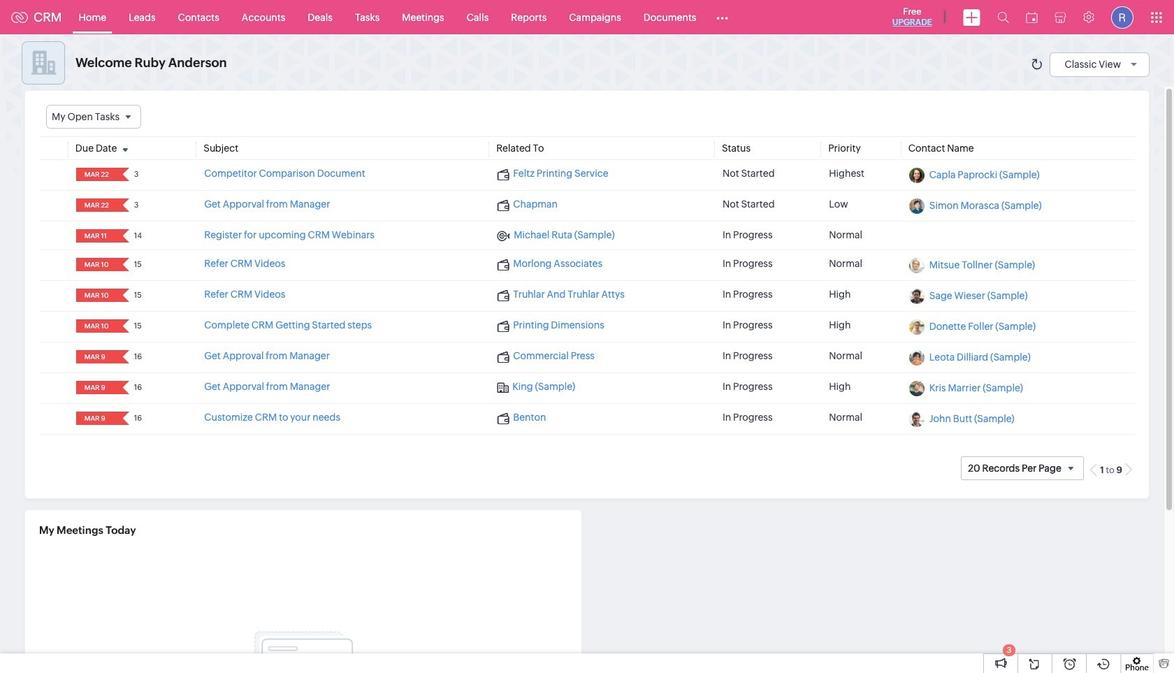 Task type: locate. For each thing, give the bounding box(es) containing it.
Other Modules field
[[708, 6, 738, 28]]

None field
[[46, 105, 141, 129], [80, 168, 113, 181], [80, 199, 113, 212], [80, 230, 113, 243], [80, 258, 113, 271], [80, 289, 113, 302], [80, 320, 113, 333], [80, 351, 113, 364], [80, 381, 113, 395], [80, 412, 113, 425], [46, 105, 141, 129], [80, 168, 113, 181], [80, 199, 113, 212], [80, 230, 113, 243], [80, 258, 113, 271], [80, 289, 113, 302], [80, 320, 113, 333], [80, 351, 113, 364], [80, 381, 113, 395], [80, 412, 113, 425]]

logo image
[[11, 12, 28, 23]]

search element
[[990, 0, 1018, 34]]

create menu element
[[955, 0, 990, 34]]

search image
[[998, 11, 1010, 23]]



Task type: vqa. For each thing, say whether or not it's contained in the screenshot.
Projects LINK
no



Task type: describe. For each thing, give the bounding box(es) containing it.
profile image
[[1112, 6, 1134, 28]]

profile element
[[1104, 0, 1143, 34]]

create menu image
[[964, 9, 981, 26]]

calendar image
[[1027, 12, 1039, 23]]



